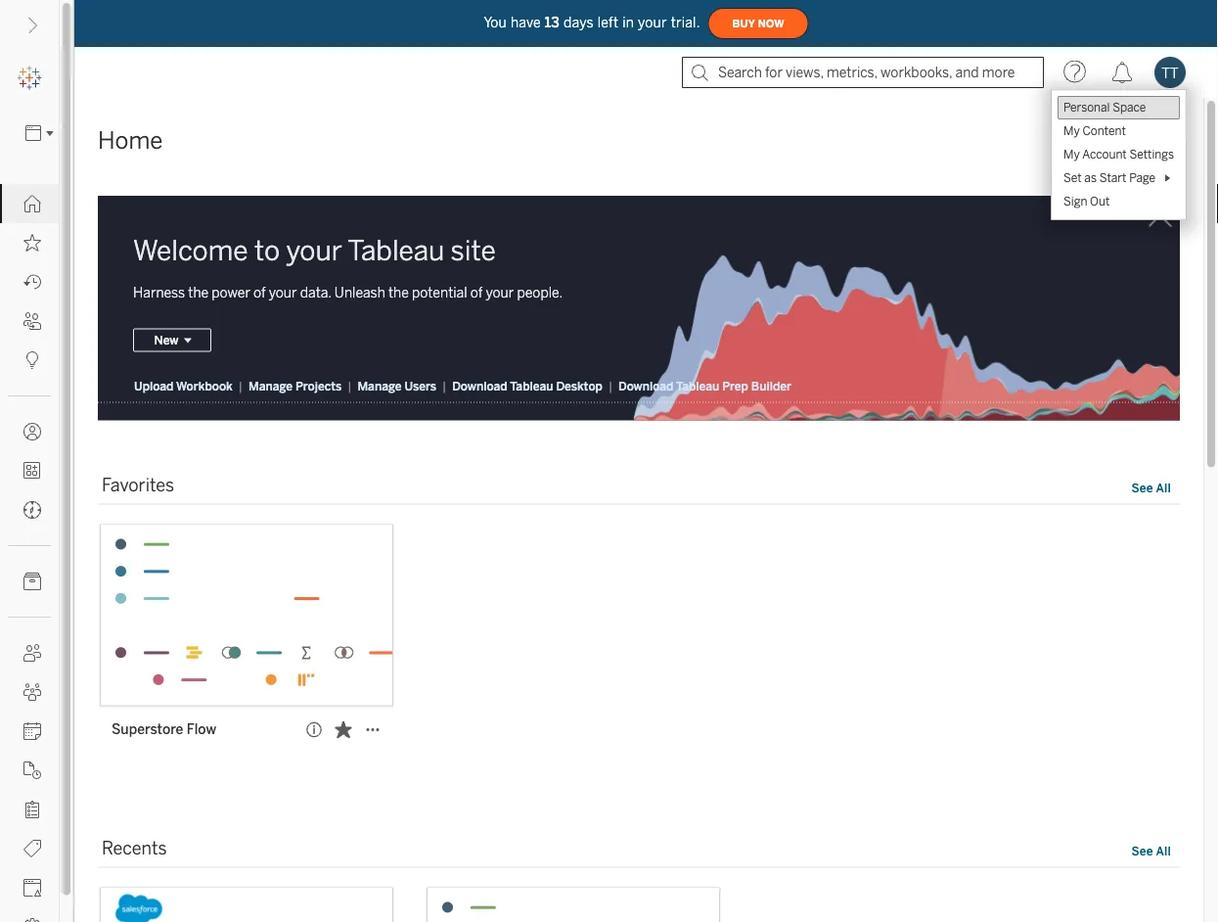 Task type: locate. For each thing, give the bounding box(es) containing it.
see all link for recents
[[1131, 841, 1173, 862]]

menu
[[1052, 90, 1186, 219]]

trial.
[[671, 14, 701, 31]]

prep
[[723, 379, 749, 393]]

0 horizontal spatial download
[[452, 379, 508, 393]]

1 vertical spatial my
[[1064, 147, 1081, 162]]

1 download from the left
[[452, 379, 508, 393]]

you have 13 days left in your trial.
[[484, 14, 701, 31]]

0 vertical spatial see
[[1132, 481, 1154, 495]]

1 see all link from the top
[[1131, 478, 1173, 499]]

0 vertical spatial my
[[1064, 124, 1081, 138]]

page
[[1130, 171, 1156, 185]]

of right potential
[[471, 284, 483, 300]]

| right workbook at the left top of page
[[239, 379, 243, 393]]

1 all from the top
[[1157, 481, 1172, 495]]

buy now
[[733, 17, 785, 30]]

your right 'in' at the right top of page
[[638, 14, 667, 31]]

favorites
[[102, 475, 174, 496]]

have
[[511, 14, 541, 31]]

see all for favorites
[[1132, 481, 1172, 495]]

set
[[1064, 171, 1082, 185]]

| right desktop at the left of page
[[609, 379, 613, 393]]

2 download from the left
[[619, 379, 674, 393]]

0 horizontal spatial the
[[188, 284, 209, 300]]

my down personal
[[1064, 124, 1081, 138]]

personal space menu item
[[1058, 96, 1181, 119]]

set as start page
[[1064, 171, 1156, 185]]

manage
[[249, 379, 293, 393], [358, 379, 402, 393]]

menu containing personal space
[[1052, 90, 1186, 219]]

of
[[254, 284, 266, 300], [471, 284, 483, 300]]

download right users
[[452, 379, 508, 393]]

0 vertical spatial all
[[1157, 481, 1172, 495]]

1 vertical spatial see all link
[[1131, 841, 1173, 862]]

all for favorites
[[1157, 481, 1172, 495]]

1 horizontal spatial the
[[389, 284, 409, 300]]

unleash
[[335, 284, 385, 300]]

recents
[[102, 838, 167, 859]]

| right projects
[[348, 379, 352, 393]]

account
[[1083, 147, 1128, 162]]

manage left users
[[358, 379, 402, 393]]

potential
[[412, 284, 468, 300]]

my
[[1064, 124, 1081, 138], [1064, 147, 1081, 162]]

1 manage from the left
[[249, 379, 293, 393]]

your
[[638, 14, 667, 31], [286, 234, 342, 267], [269, 284, 297, 300], [486, 284, 514, 300]]

buy now button
[[708, 8, 809, 39]]

2 all from the top
[[1157, 844, 1172, 858]]

start
[[1100, 171, 1127, 185]]

the left power
[[188, 284, 209, 300]]

upload workbook | manage projects | manage users | download tableau desktop | download tableau prep builder
[[134, 379, 792, 393]]

tableau up 'unleash'
[[348, 234, 445, 267]]

new
[[154, 333, 179, 347]]

new button
[[133, 328, 211, 352]]

all
[[1157, 481, 1172, 495], [1157, 844, 1172, 858]]

| right users
[[443, 379, 447, 393]]

download tableau prep builder link
[[618, 378, 793, 394]]

see all
[[1132, 481, 1172, 495], [1132, 844, 1172, 858]]

0 horizontal spatial of
[[254, 284, 266, 300]]

home
[[98, 127, 163, 155]]

1 horizontal spatial of
[[471, 284, 483, 300]]

see all link
[[1131, 478, 1173, 499], [1131, 841, 1173, 862]]

all for recents
[[1157, 844, 1172, 858]]

tableau left desktop at the left of page
[[510, 379, 554, 393]]

download
[[452, 379, 508, 393], [619, 379, 674, 393]]

to
[[254, 234, 280, 267]]

download tableau desktop link
[[451, 378, 604, 394]]

sign
[[1064, 194, 1088, 209]]

1 see from the top
[[1132, 481, 1154, 495]]

2 see all link from the top
[[1131, 841, 1173, 862]]

1 my from the top
[[1064, 124, 1081, 138]]

the right 'unleash'
[[389, 284, 409, 300]]

1 horizontal spatial tableau
[[510, 379, 554, 393]]

1 vertical spatial see
[[1132, 844, 1154, 858]]

tableau
[[348, 234, 445, 267], [510, 379, 554, 393], [677, 379, 720, 393]]

0 horizontal spatial manage
[[249, 379, 293, 393]]

0 vertical spatial see all
[[1132, 481, 1172, 495]]

2 horizontal spatial tableau
[[677, 379, 720, 393]]

2 | from the left
[[348, 379, 352, 393]]

13
[[545, 14, 560, 31]]

|
[[239, 379, 243, 393], [348, 379, 352, 393], [443, 379, 447, 393], [609, 379, 613, 393]]

workbook
[[176, 379, 233, 393]]

1 horizontal spatial download
[[619, 379, 674, 393]]

2 see from the top
[[1132, 844, 1154, 858]]

2 see all from the top
[[1132, 844, 1172, 858]]

personal
[[1064, 100, 1111, 115]]

manage projects link
[[248, 378, 343, 394]]

welcome to your tableau site
[[133, 234, 496, 267]]

1 see all from the top
[[1132, 481, 1172, 495]]

settings
[[1130, 147, 1175, 162]]

power
[[212, 284, 251, 300]]

of right power
[[254, 284, 266, 300]]

see
[[1132, 481, 1154, 495], [1132, 844, 1154, 858]]

manage users link
[[357, 378, 438, 394]]

sign out
[[1064, 194, 1110, 209]]

0 vertical spatial see all link
[[1131, 478, 1173, 499]]

see all link for favorites
[[1131, 478, 1173, 499]]

1 vertical spatial all
[[1157, 844, 1172, 858]]

as
[[1085, 171, 1097, 185]]

1 horizontal spatial manage
[[358, 379, 402, 393]]

out
[[1091, 194, 1110, 209]]

1 vertical spatial see all
[[1132, 844, 1172, 858]]

3 | from the left
[[443, 379, 447, 393]]

tableau left the prep on the top
[[677, 379, 720, 393]]

see for favorites
[[1132, 481, 1154, 495]]

download right desktop at the left of page
[[619, 379, 674, 393]]

upload workbook button
[[133, 378, 234, 394]]

the
[[188, 284, 209, 300], [389, 284, 409, 300]]

manage left projects
[[249, 379, 293, 393]]

my up set
[[1064, 147, 1081, 162]]



Task type: vqa. For each thing, say whether or not it's contained in the screenshot.
first DATA from the right
no



Task type: describe. For each thing, give the bounding box(es) containing it.
your left data.
[[269, 284, 297, 300]]

upload
[[134, 379, 174, 393]]

2 the from the left
[[389, 284, 409, 300]]

2 my from the top
[[1064, 147, 1081, 162]]

1 of from the left
[[254, 284, 266, 300]]

harness the power of your data. unleash the potential of your people.
[[133, 284, 563, 300]]

superstore
[[112, 721, 183, 738]]

people.
[[517, 284, 563, 300]]

in
[[623, 14, 634, 31]]

2 manage from the left
[[358, 379, 402, 393]]

4 | from the left
[[609, 379, 613, 393]]

your up data.
[[286, 234, 342, 267]]

users
[[405, 379, 437, 393]]

projects
[[296, 379, 342, 393]]

navigation panel element
[[0, 59, 60, 922]]

0 horizontal spatial tableau
[[348, 234, 445, 267]]

builder
[[752, 379, 792, 393]]

your left people.
[[486, 284, 514, 300]]

personal space my content my account settings
[[1064, 100, 1175, 162]]

content
[[1083, 124, 1127, 138]]

desktop
[[556, 379, 603, 393]]

you
[[484, 14, 507, 31]]

now
[[758, 17, 785, 30]]

1 | from the left
[[239, 379, 243, 393]]

Search for views, metrics, workbooks, and more text field
[[682, 57, 1045, 88]]

main navigation. press the up and down arrow keys to access links. element
[[0, 184, 59, 922]]

2 of from the left
[[471, 284, 483, 300]]

days
[[564, 14, 594, 31]]

site
[[451, 234, 496, 267]]

see all for recents
[[1132, 844, 1172, 858]]

welcome
[[133, 234, 248, 267]]

data.
[[300, 284, 332, 300]]

harness
[[133, 284, 185, 300]]

1 the from the left
[[188, 284, 209, 300]]

superstore flow
[[112, 721, 216, 738]]

space
[[1113, 100, 1147, 115]]

flow
[[187, 721, 216, 738]]

left
[[598, 14, 619, 31]]

see for recents
[[1132, 844, 1154, 858]]

buy
[[733, 17, 756, 30]]



